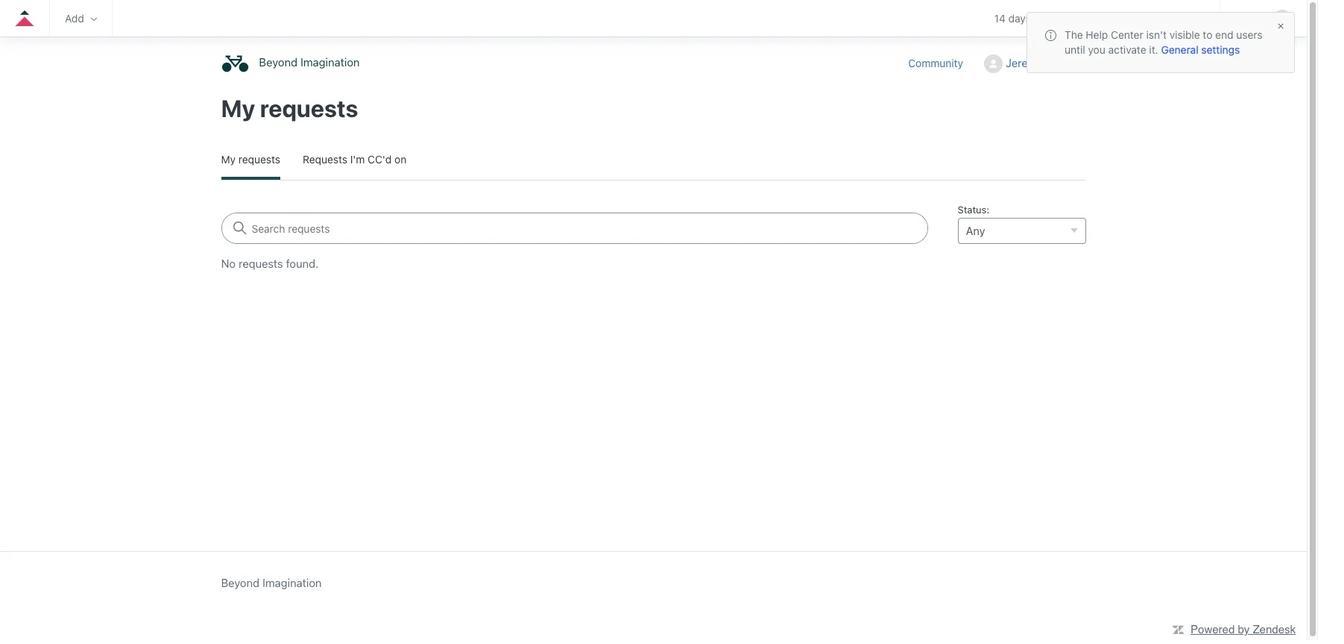Task type: vqa. For each thing, say whether or not it's contained in the screenshot.
Learn more link
no



Task type: locate. For each thing, give the bounding box(es) containing it.
days
[[1009, 12, 1032, 25]]

14
[[995, 12, 1006, 25]]

miller
[[1047, 56, 1075, 69]]

requests right no
[[239, 257, 283, 270]]

cc'd
[[368, 153, 392, 166]]

jeremy
[[1006, 56, 1044, 69]]

1 vertical spatial my
[[221, 153, 236, 166]]

requests i'm cc'd on
[[303, 153, 407, 166]]

requests
[[260, 94, 358, 122], [239, 153, 280, 166], [239, 257, 283, 270]]

2 vertical spatial requests
[[239, 257, 283, 270]]

beyond imagination help center home page image
[[221, 50, 249, 78]]

the help center isn't visible to end users until you activate it.
[[1065, 28, 1263, 56]]

0 vertical spatial my requests
[[221, 94, 358, 122]]

general
[[1162, 43, 1199, 56]]

navigation
[[0, 0, 1308, 41]]

my
[[221, 94, 255, 122], [221, 153, 236, 166]]

requests up requests on the top left of page
[[260, 94, 358, 122]]

add
[[65, 12, 84, 25]]

powered
[[1191, 623, 1236, 636]]

jeremy miller
[[1006, 56, 1075, 69]]

beyond imagination link
[[221, 50, 367, 78], [221, 574, 322, 591]]

14 days left in trial. buy now
[[995, 12, 1130, 25]]

imagination
[[301, 56, 360, 69], [263, 576, 322, 589]]

beyond imagination
[[259, 56, 360, 69], [221, 576, 322, 589]]

1 vertical spatial requests
[[239, 153, 280, 166]]

1 vertical spatial beyond imagination link
[[221, 574, 322, 591]]

0 vertical spatial imagination
[[301, 56, 360, 69]]

my requests up requests on the top left of page
[[221, 94, 358, 122]]

in
[[1053, 12, 1061, 25]]

requests
[[303, 153, 348, 166]]

1 vertical spatial my requests
[[221, 153, 280, 166]]

community
[[909, 56, 964, 69]]

0 vertical spatial my
[[221, 94, 255, 122]]

my requests left requests on the top left of page
[[221, 153, 280, 166]]

requests i'm cc'd on link
[[303, 142, 407, 177]]

users
[[1237, 28, 1263, 41]]

0 vertical spatial requests
[[260, 94, 358, 122]]

add button
[[65, 12, 97, 25]]

admin
[[1176, 12, 1206, 25]]

the
[[1065, 28, 1084, 41]]

status:
[[958, 204, 990, 216]]

0 vertical spatial beyond imagination link
[[221, 50, 367, 78]]

1 vertical spatial beyond imagination
[[221, 576, 322, 589]]

1 beyond imagination link from the top
[[221, 50, 367, 78]]

guide admin link
[[1145, 12, 1206, 25]]

beyond
[[259, 56, 298, 69], [221, 576, 260, 589]]

end
[[1216, 28, 1234, 41]]

no
[[221, 257, 236, 270]]

1 vertical spatial beyond
[[221, 576, 260, 589]]

requests left requests on the top left of page
[[239, 153, 280, 166]]

my requests
[[221, 94, 358, 122], [221, 153, 280, 166]]

guide
[[1145, 12, 1173, 25]]

2 my from the top
[[221, 153, 236, 166]]

0 vertical spatial beyond imagination
[[259, 56, 360, 69]]



Task type: describe. For each thing, give the bounding box(es) containing it.
buy now link
[[1089, 12, 1130, 25]]

navigation containing add
[[0, 0, 1308, 41]]

by
[[1239, 623, 1251, 636]]

guide admin
[[1145, 12, 1206, 25]]

trial.
[[1064, 12, 1085, 25]]

community link
[[909, 55, 979, 71]]

my requests link
[[221, 142, 280, 177]]

2 beyond imagination link from the top
[[221, 574, 322, 591]]

until
[[1065, 43, 1086, 56]]

powered by zendesk
[[1191, 623, 1297, 636]]

general settings
[[1162, 43, 1241, 56]]

powered by zendesk link
[[1191, 623, 1297, 636]]

settings
[[1202, 43, 1241, 56]]

Search requests search field
[[222, 214, 928, 243]]

buy
[[1089, 12, 1108, 25]]

zendesk
[[1254, 623, 1297, 636]]

2 my requests from the top
[[221, 153, 280, 166]]

found.
[[286, 257, 319, 270]]

1 my requests from the top
[[221, 94, 358, 122]]

jeremy miller button
[[985, 55, 1087, 73]]

0 vertical spatial beyond
[[259, 56, 298, 69]]

general settings link
[[1162, 43, 1241, 56]]

isn't
[[1147, 28, 1167, 41]]

you
[[1089, 43, 1106, 56]]

on
[[395, 153, 407, 166]]

visible
[[1170, 28, 1201, 41]]

to
[[1204, 28, 1213, 41]]

center
[[1112, 28, 1144, 41]]

now
[[1110, 12, 1130, 25]]

help
[[1087, 28, 1109, 41]]

1 my from the top
[[221, 94, 255, 122]]

i'm
[[350, 153, 365, 166]]

left
[[1034, 12, 1050, 25]]

no requests found.
[[221, 257, 319, 270]]

activate
[[1109, 43, 1147, 56]]

1 vertical spatial imagination
[[263, 576, 322, 589]]

it.
[[1150, 43, 1159, 56]]

zendesk products image
[[1242, 13, 1253, 23]]



